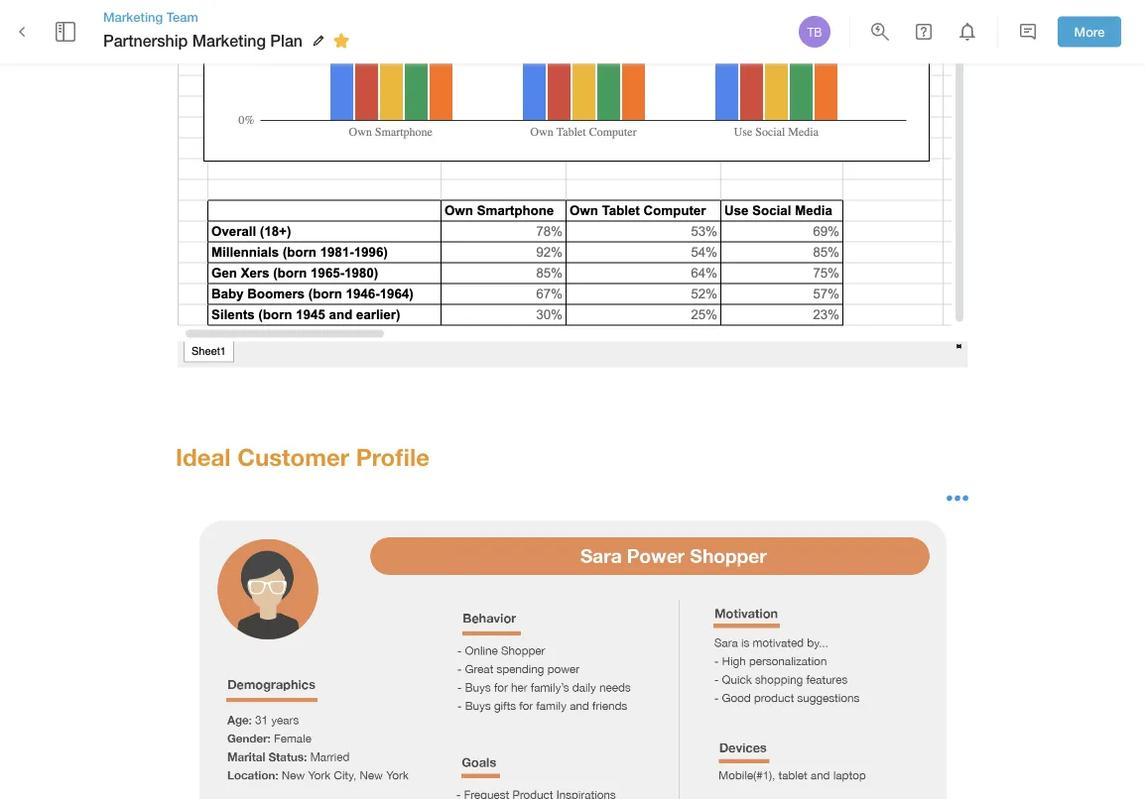 Task type: describe. For each thing, give the bounding box(es) containing it.
marketing team
[[103, 9, 198, 24]]

partnership marketing plan
[[103, 31, 303, 50]]

profile
[[356, 443, 430, 472]]

ideal customer profile
[[176, 443, 430, 472]]

remove favorite image
[[329, 29, 353, 53]]

marketing inside marketing team "link"
[[103, 9, 163, 24]]

marketing team link
[[103, 8, 356, 26]]

more button
[[1058, 16, 1121, 47]]

team
[[167, 9, 198, 24]]

more
[[1074, 24, 1105, 39]]

tb button
[[796, 13, 834, 51]]



Task type: vqa. For each thing, say whether or not it's contained in the screenshot.
Partnership
yes



Task type: locate. For each thing, give the bounding box(es) containing it.
marketing down marketing team "link"
[[192, 31, 266, 50]]

1 horizontal spatial marketing
[[192, 31, 266, 50]]

plan
[[270, 31, 303, 50]]

marketing
[[103, 9, 163, 24], [192, 31, 266, 50]]

tb
[[807, 25, 822, 39]]

marketing up partnership
[[103, 9, 163, 24]]

1 vertical spatial marketing
[[192, 31, 266, 50]]

partnership
[[103, 31, 188, 50]]

0 horizontal spatial marketing
[[103, 9, 163, 24]]

ideal
[[176, 443, 231, 472]]

0 vertical spatial marketing
[[103, 9, 163, 24]]

customer
[[237, 443, 349, 472]]



